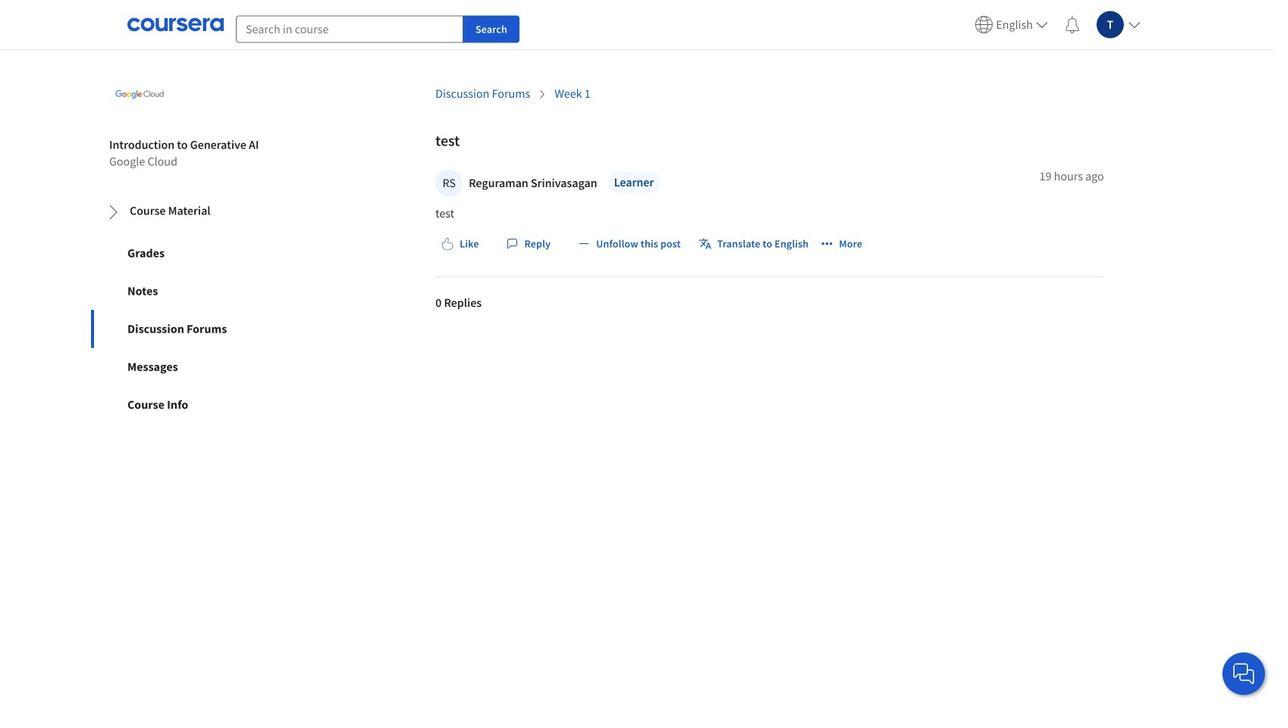 Task type: describe. For each thing, give the bounding box(es) containing it.
forum thread element
[[435, 112, 1104, 347]]

google cloud image
[[109, 64, 170, 125]]

learner element
[[608, 172, 660, 193]]



Task type: vqa. For each thing, say whether or not it's contained in the screenshot.
Help Center icon
yes



Task type: locate. For each thing, give the bounding box(es) containing it.
help center image
[[1235, 665, 1253, 683]]

coursera image
[[127, 13, 224, 37]]

Search in course text field
[[236, 16, 463, 43]]



